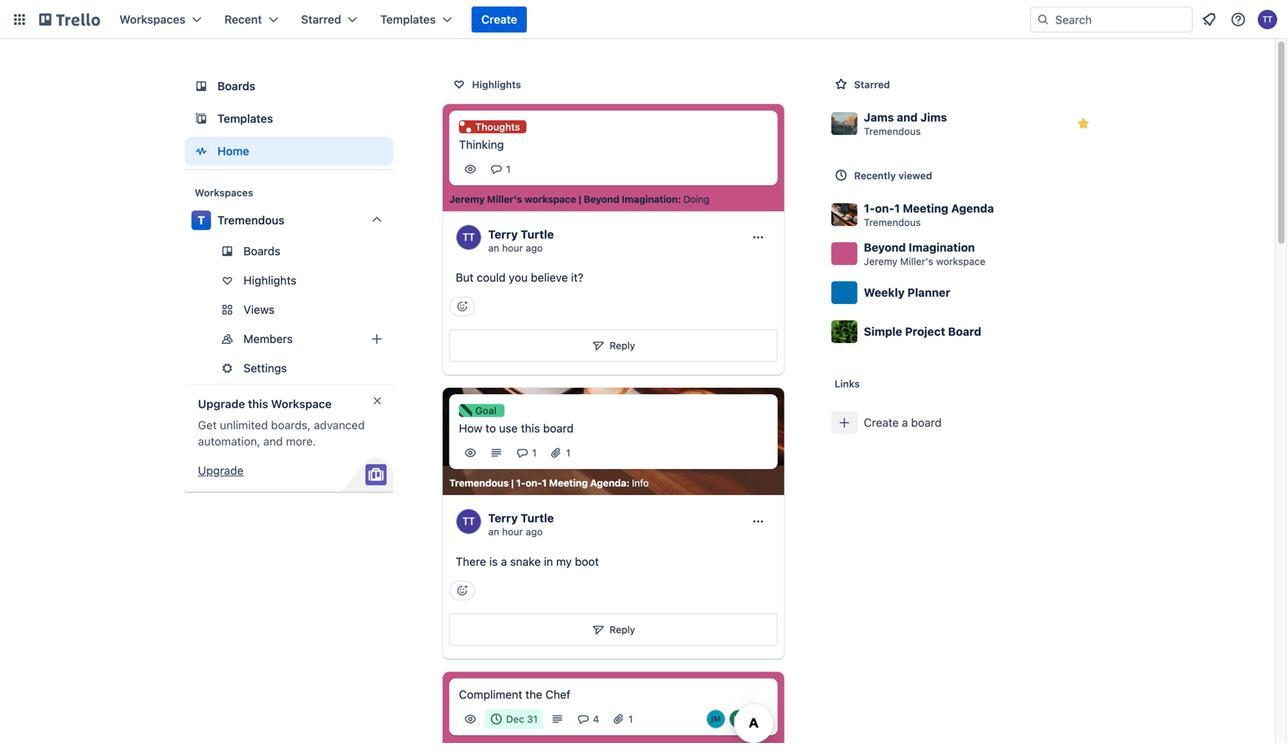 Task type: vqa. For each thing, say whether or not it's contained in the screenshot.
1-on-1 Meeting Agenda Tremendous
yes



Task type: describe. For each thing, give the bounding box(es) containing it.
an for is
[[488, 526, 500, 538]]

my
[[556, 555, 572, 568]]

ago for believe
[[526, 242, 543, 254]]

snake
[[510, 555, 541, 568]]

1 right 4
[[629, 714, 633, 725]]

add image
[[367, 329, 387, 349]]

recently viewed
[[855, 170, 933, 181]]

project
[[906, 325, 946, 338]]

believe
[[531, 271, 568, 284]]

on- inside 1-on-1 meeting agenda tremendous
[[875, 202, 895, 215]]

1- inside 1-on-1 meeting agenda tremendous
[[864, 202, 875, 215]]

reply for there is a snake in my boot
[[610, 624, 635, 636]]

the
[[526, 688, 543, 702]]

compliment
[[459, 688, 523, 702]]

turtle for believe
[[521, 228, 554, 241]]

board
[[949, 325, 982, 338]]

Search field
[[1031, 7, 1193, 33]]

tremendous | 1-on-1 meeting agenda : info
[[449, 478, 649, 489]]

1 vertical spatial on-
[[526, 478, 542, 489]]

weekly planner link
[[825, 273, 1103, 312]]

advanced
[[314, 419, 365, 432]]

hour for a
[[502, 526, 523, 538]]

1 vertical spatial highlights
[[244, 274, 297, 287]]

tremendous inside the 'jams and jims tremendous'
[[864, 126, 921, 137]]

beyond inside beyond imagination jeremy miller's workspace
[[864, 241, 906, 254]]

0 horizontal spatial miller's
[[487, 194, 522, 205]]

but
[[456, 271, 474, 284]]

simple project board
[[864, 325, 982, 338]]

weekly
[[864, 286, 905, 299]]

to
[[486, 422, 496, 435]]

create a board
[[864, 416, 942, 430]]

create for create a board
[[864, 416, 899, 430]]

turtle for snake
[[521, 512, 554, 525]]

compliment the chef
[[459, 688, 571, 702]]

and inside upgrade this workspace get unlimited boards, advanced automation, and more.
[[263, 435, 283, 448]]

1 vertical spatial a
[[501, 555, 507, 568]]

create a board button
[[825, 403, 1103, 443]]

0 vertical spatial workspace
[[525, 194, 576, 205]]

dec
[[506, 714, 525, 725]]

how
[[459, 422, 483, 435]]

color: bold red, title: "thoughts" element
[[459, 120, 527, 133]]

boards,
[[271, 419, 311, 432]]

you
[[509, 271, 528, 284]]

templates button
[[371, 7, 462, 33]]

automation,
[[198, 435, 260, 448]]

templates link
[[185, 104, 393, 133]]

starred button
[[291, 7, 367, 33]]

home
[[218, 144, 249, 158]]

board image
[[192, 76, 211, 96]]

back to home image
[[39, 7, 100, 33]]

1 horizontal spatial :
[[678, 194, 681, 205]]

settings link
[[185, 355, 393, 382]]

jeremy miller's workspace | beyond imagination : doing
[[449, 194, 710, 205]]

create button
[[472, 7, 527, 33]]

add reaction image for there
[[449, 581, 475, 601]]

workspace inside beyond imagination jeremy miller's workspace
[[937, 256, 986, 267]]

workspaces inside dropdown button
[[120, 13, 186, 26]]

there
[[456, 555, 486, 568]]

use
[[499, 422, 518, 435]]

workspaces button
[[110, 7, 212, 33]]

views link
[[185, 297, 393, 323]]

terry for is
[[488, 512, 518, 525]]

upgrade for upgrade this workspace get unlimited boards, advanced automation, and more.
[[198, 397, 245, 411]]

0 vertical spatial highlights
[[472, 79, 521, 90]]

doing
[[684, 194, 710, 205]]

click to unstar jams and jims. it will be removed from your starred list. image
[[1076, 116, 1092, 132]]

thoughts thinking
[[459, 121, 520, 151]]

templates inside popup button
[[380, 13, 436, 26]]

get
[[198, 419, 217, 432]]

1 vertical spatial |
[[511, 478, 514, 489]]

search image
[[1037, 13, 1050, 26]]

reply for but could you believe it?
[[610, 340, 635, 351]]

0 horizontal spatial jeremy
[[449, 194, 485, 205]]

color: green, title: "goal" element
[[459, 404, 505, 417]]

1-on-1 meeting agenda tremendous
[[864, 202, 994, 228]]

0 vertical spatial imagination
[[622, 194, 678, 205]]

terry turtle an hour ago for snake
[[488, 512, 554, 538]]

boards link for highlights
[[185, 238, 393, 264]]

dec 31
[[506, 714, 538, 725]]



Task type: locate. For each thing, give the bounding box(es) containing it.
0 vertical spatial boards
[[218, 79, 255, 93]]

workspace up believe
[[525, 194, 576, 205]]

simple project board link
[[825, 312, 1103, 351]]

0 vertical spatial 1-
[[864, 202, 875, 215]]

highlights link
[[185, 268, 393, 294]]

turtle down tremendous | 1-on-1 meeting agenda : info
[[521, 512, 554, 525]]

1 vertical spatial terry
[[488, 512, 518, 525]]

1 up 1-on-1 meeting agenda link
[[566, 448, 571, 459]]

: left 'doing'
[[678, 194, 681, 205]]

ago up the but could you believe it? on the top of the page
[[526, 242, 543, 254]]

1 vertical spatial reply button
[[449, 614, 778, 646]]

on- down the recently viewed
[[875, 202, 895, 215]]

0 horizontal spatial this
[[248, 397, 268, 411]]

tremendous up beyond imagination jeremy miller's workspace
[[864, 217, 921, 228]]

1 horizontal spatial 1-
[[864, 202, 875, 215]]

0 vertical spatial upgrade
[[198, 397, 245, 411]]

boards right "board" image at the left of the page
[[218, 79, 255, 93]]

but could you believe it?
[[456, 271, 584, 284]]

templates right starred dropdown button at the left of page
[[380, 13, 436, 26]]

an for could
[[488, 242, 500, 254]]

agenda left info
[[590, 478, 627, 489]]

0 horizontal spatial a
[[501, 555, 507, 568]]

viewed
[[899, 170, 933, 181]]

reply button for but could you believe it?
[[449, 330, 778, 362]]

0 vertical spatial turtle
[[521, 228, 554, 241]]

jeremy up weekly
[[864, 256, 898, 267]]

0 horizontal spatial |
[[511, 478, 514, 489]]

boot
[[575, 555, 599, 568]]

2 hour from the top
[[502, 526, 523, 538]]

1 up tremendous | 1-on-1 meeting agenda : info
[[532, 448, 537, 459]]

meeting inside 1-on-1 meeting agenda tremendous
[[903, 202, 949, 215]]

1 terry turtle an hour ago from the top
[[488, 228, 554, 254]]

0 horizontal spatial 1-
[[516, 478, 526, 489]]

1 vertical spatial meeting
[[549, 478, 588, 489]]

0 vertical spatial create
[[482, 13, 517, 26]]

0 horizontal spatial starred
[[301, 13, 341, 26]]

0 horizontal spatial meeting
[[549, 478, 588, 489]]

create for create
[[482, 13, 517, 26]]

0 vertical spatial an
[[488, 242, 500, 254]]

| down use
[[511, 478, 514, 489]]

1 horizontal spatial imagination
[[909, 241, 975, 254]]

terry turtle (terryturtle) image
[[1258, 10, 1278, 29]]

2 terry turtle an hour ago from the top
[[488, 512, 554, 538]]

is
[[490, 555, 498, 568]]

1 reply button from the top
[[449, 330, 778, 362]]

templates
[[380, 13, 436, 26], [218, 112, 273, 125]]

2 terry from the top
[[488, 512, 518, 525]]

starred up jams
[[855, 79, 890, 90]]

upgrade up get
[[198, 397, 245, 411]]

1 vertical spatial this
[[521, 422, 540, 435]]

primary element
[[0, 0, 1288, 39]]

1 horizontal spatial on-
[[875, 202, 895, 215]]

upgrade button
[[198, 463, 244, 479]]

1 vertical spatial reply
[[610, 624, 635, 636]]

reply
[[610, 340, 635, 351], [610, 624, 635, 636]]

workspace up weekly planner link
[[937, 256, 986, 267]]

0 vertical spatial starred
[[301, 13, 341, 26]]

jeremy down thinking on the top of page
[[449, 194, 485, 205]]

0 horizontal spatial :
[[627, 478, 630, 489]]

1 vertical spatial jeremy
[[864, 256, 898, 267]]

there is a snake in my boot
[[456, 555, 599, 568]]

starred inside dropdown button
[[301, 13, 341, 26]]

0 vertical spatial boards link
[[185, 72, 393, 101]]

1 vertical spatial beyond
[[864, 241, 906, 254]]

1 down the recently viewed
[[895, 202, 900, 215]]

1- down recently
[[864, 202, 875, 215]]

1 terry from the top
[[488, 228, 518, 241]]

boards link for templates
[[185, 72, 393, 101]]

1 vertical spatial starred
[[855, 79, 890, 90]]

ago up there is a snake in my boot
[[526, 526, 543, 538]]

an up 'could'
[[488, 242, 500, 254]]

tremendous
[[864, 126, 921, 137], [218, 214, 285, 227], [864, 217, 921, 228], [449, 478, 509, 489]]

upgrade this workspace get unlimited boards, advanced automation, and more.
[[198, 397, 365, 448]]

0 horizontal spatial board
[[543, 422, 574, 435]]

in
[[544, 555, 553, 568]]

goal
[[475, 405, 497, 417]]

miller's up weekly planner
[[901, 256, 934, 267]]

chef
[[546, 688, 571, 702]]

terry turtle an hour ago
[[488, 228, 554, 254], [488, 512, 554, 538]]

0 vertical spatial hour
[[502, 242, 523, 254]]

and left jims
[[897, 111, 918, 124]]

imagination
[[622, 194, 678, 205], [909, 241, 975, 254]]

1 vertical spatial ago
[[526, 526, 543, 538]]

this inside upgrade this workspace get unlimited boards, advanced automation, and more.
[[248, 397, 268, 411]]

boards link
[[185, 72, 393, 101], [185, 238, 393, 264]]

terry up 'could'
[[488, 228, 518, 241]]

boards
[[218, 79, 255, 93], [244, 244, 281, 258]]

jams and jims tremendous
[[864, 111, 948, 137]]

hour up "you"
[[502, 242, 523, 254]]

imagination down 1-on-1 meeting agenda tremendous
[[909, 241, 975, 254]]

0 vertical spatial beyond
[[584, 194, 620, 205]]

0 notifications image
[[1200, 10, 1219, 29]]

jims
[[921, 111, 948, 124]]

board inside goal how to use this board
[[543, 422, 574, 435]]

an up is
[[488, 526, 500, 538]]

thoughts
[[475, 121, 520, 133]]

reply button down boot
[[449, 614, 778, 646]]

1 horizontal spatial board
[[912, 416, 942, 430]]

links
[[835, 378, 860, 390]]

1 vertical spatial 1-
[[516, 478, 526, 489]]

views
[[244, 303, 275, 316]]

members link
[[185, 326, 393, 352]]

upgrade
[[198, 397, 245, 411], [198, 464, 244, 478]]

open information menu image
[[1231, 11, 1247, 28]]

1 horizontal spatial workspace
[[937, 256, 986, 267]]

0 vertical spatial reply button
[[449, 330, 778, 362]]

0 horizontal spatial and
[[263, 435, 283, 448]]

1 ago from the top
[[526, 242, 543, 254]]

1 horizontal spatial a
[[902, 416, 908, 430]]

1 vertical spatial create
[[864, 416, 899, 430]]

1 reply from the top
[[610, 340, 635, 351]]

add reaction image
[[449, 297, 475, 317], [449, 581, 475, 601]]

meeting left info
[[549, 478, 588, 489]]

jeremy inside beyond imagination jeremy miller's workspace
[[864, 256, 898, 267]]

0 horizontal spatial beyond
[[584, 194, 620, 205]]

1 horizontal spatial miller's
[[901, 256, 934, 267]]

upgrade for upgrade
[[198, 464, 244, 478]]

1-
[[864, 202, 875, 215], [516, 478, 526, 489]]

planner
[[908, 286, 951, 299]]

turtle up believe
[[521, 228, 554, 241]]

1 down thoughts thinking
[[506, 164, 511, 175]]

0 vertical spatial workspaces
[[120, 13, 186, 26]]

goal how to use this board
[[459, 405, 574, 435]]

board inside create a board button
[[912, 416, 942, 430]]

2 add reaction image from the top
[[449, 581, 475, 601]]

this right use
[[521, 422, 540, 435]]

terry turtle an hour ago up snake
[[488, 512, 554, 538]]

1 upgrade from the top
[[198, 397, 245, 411]]

miller's inside beyond imagination jeremy miller's workspace
[[901, 256, 934, 267]]

boards for templates
[[218, 79, 255, 93]]

turtle
[[521, 228, 554, 241], [521, 512, 554, 525]]

1 boards link from the top
[[185, 72, 393, 101]]

meeting
[[903, 202, 949, 215], [549, 478, 588, 489]]

tremendous right t
[[218, 214, 285, 227]]

1 horizontal spatial this
[[521, 422, 540, 435]]

1 horizontal spatial beyond
[[864, 241, 906, 254]]

0 horizontal spatial create
[[482, 13, 517, 26]]

agenda
[[952, 202, 994, 215], [590, 478, 627, 489]]

starred right recent popup button
[[301, 13, 341, 26]]

beyond
[[584, 194, 620, 205], [864, 241, 906, 254]]

imagination left 'doing'
[[622, 194, 678, 205]]

terry up is
[[488, 512, 518, 525]]

2 boards link from the top
[[185, 238, 393, 264]]

boards link up the templates link in the top of the page
[[185, 72, 393, 101]]

boards for highlights
[[244, 244, 281, 258]]

hour up snake
[[502, 526, 523, 538]]

weekly planner
[[864, 286, 951, 299]]

1 inside 1-on-1 meeting agenda tremendous
[[895, 202, 900, 215]]

31
[[527, 714, 538, 725]]

4
[[593, 714, 600, 725]]

hour for you
[[502, 242, 523, 254]]

0 vertical spatial |
[[579, 194, 582, 205]]

1 horizontal spatial jeremy
[[864, 256, 898, 267]]

1 add reaction image from the top
[[449, 297, 475, 317]]

0 vertical spatial a
[[902, 416, 908, 430]]

1 an from the top
[[488, 242, 500, 254]]

1 vertical spatial workspace
[[937, 256, 986, 267]]

agenda up beyond imagination jeremy miller's workspace
[[952, 202, 994, 215]]

0 vertical spatial reply
[[610, 340, 635, 351]]

workspace
[[271, 397, 332, 411]]

1 vertical spatial add reaction image
[[449, 581, 475, 601]]

and inside the 'jams and jims tremendous'
[[897, 111, 918, 124]]

highlights up views
[[244, 274, 297, 287]]

1 vertical spatial terry turtle an hour ago
[[488, 512, 554, 538]]

1 horizontal spatial create
[[864, 416, 899, 430]]

and down boards,
[[263, 435, 283, 448]]

0 vertical spatial agenda
[[952, 202, 994, 215]]

templates up home
[[218, 112, 273, 125]]

1 vertical spatial upgrade
[[198, 464, 244, 478]]

this inside goal how to use this board
[[521, 422, 540, 435]]

reply button
[[449, 330, 778, 362], [449, 614, 778, 646]]

add reaction image down but
[[449, 297, 475, 317]]

1 vertical spatial an
[[488, 526, 500, 538]]

tremendous inside 1-on-1 meeting agenda tremendous
[[864, 217, 921, 228]]

1 vertical spatial turtle
[[521, 512, 554, 525]]

upgrade inside upgrade this workspace get unlimited boards, advanced automation, and more.
[[198, 397, 245, 411]]

0 vertical spatial terry turtle an hour ago
[[488, 228, 554, 254]]

1 horizontal spatial meeting
[[903, 202, 949, 215]]

1-on-1 meeting agenda link
[[516, 477, 627, 490]]

agenda inside 1-on-1 meeting agenda tremendous
[[952, 202, 994, 215]]

hour
[[502, 242, 523, 254], [502, 526, 523, 538]]

template board image
[[192, 109, 211, 129]]

could
[[477, 271, 506, 284]]

0 vertical spatial :
[[678, 194, 681, 205]]

meeting down viewed in the right of the page
[[903, 202, 949, 215]]

miller's down thinking on the top of page
[[487, 194, 522, 205]]

0 horizontal spatial workspace
[[525, 194, 576, 205]]

0 vertical spatial templates
[[380, 13, 436, 26]]

1 horizontal spatial templates
[[380, 13, 436, 26]]

reply button down it?
[[449, 330, 778, 362]]

| left beyond imagination link
[[579, 194, 582, 205]]

2 upgrade from the top
[[198, 464, 244, 478]]

0 vertical spatial this
[[248, 397, 268, 411]]

:
[[678, 194, 681, 205], [627, 478, 630, 489]]

upgrade down automation, on the left bottom of page
[[198, 464, 244, 478]]

imagination inside beyond imagination jeremy miller's workspace
[[909, 241, 975, 254]]

unlimited
[[220, 419, 268, 432]]

jams
[[864, 111, 894, 124]]

1 vertical spatial :
[[627, 478, 630, 489]]

highlights up thoughts
[[472, 79, 521, 90]]

1 horizontal spatial and
[[897, 111, 918, 124]]

home link
[[185, 137, 393, 166]]

0 vertical spatial and
[[897, 111, 918, 124]]

board
[[912, 416, 942, 430], [543, 422, 574, 435]]

1 hour from the top
[[502, 242, 523, 254]]

1 vertical spatial boards link
[[185, 238, 393, 264]]

1 vertical spatial miller's
[[901, 256, 934, 267]]

1 turtle from the top
[[521, 228, 554, 241]]

0 vertical spatial miller's
[[487, 194, 522, 205]]

1
[[506, 164, 511, 175], [895, 202, 900, 215], [532, 448, 537, 459], [566, 448, 571, 459], [542, 478, 547, 489], [629, 714, 633, 725]]

0 horizontal spatial highlights
[[244, 274, 297, 287]]

1 horizontal spatial agenda
[[952, 202, 994, 215]]

info
[[632, 478, 649, 489]]

miller's
[[487, 194, 522, 205], [901, 256, 934, 267]]

ago for snake
[[526, 526, 543, 538]]

0 horizontal spatial templates
[[218, 112, 273, 125]]

0 horizontal spatial workspaces
[[120, 13, 186, 26]]

0 vertical spatial meeting
[[903, 202, 949, 215]]

t
[[198, 214, 205, 227]]

a inside create a board button
[[902, 416, 908, 430]]

2 an from the top
[[488, 526, 500, 538]]

1- down use
[[516, 478, 526, 489]]

0 vertical spatial terry
[[488, 228, 518, 241]]

1 vertical spatial imagination
[[909, 241, 975, 254]]

0 horizontal spatial agenda
[[590, 478, 627, 489]]

1 horizontal spatial |
[[579, 194, 582, 205]]

on-
[[875, 202, 895, 215], [526, 478, 542, 489]]

thinking
[[459, 138, 504, 151]]

add reaction image for but
[[449, 297, 475, 317]]

0 horizontal spatial imagination
[[622, 194, 678, 205]]

this
[[248, 397, 268, 411], [521, 422, 540, 435]]

it?
[[571, 271, 584, 284]]

boards up highlights link at top left
[[244, 244, 281, 258]]

0 vertical spatial on-
[[875, 202, 895, 215]]

2 ago from the top
[[526, 526, 543, 538]]

1 vertical spatial workspaces
[[195, 187, 253, 198]]

recent button
[[215, 7, 288, 33]]

terry for could
[[488, 228, 518, 241]]

0 vertical spatial jeremy
[[449, 194, 485, 205]]

1 vertical spatial agenda
[[590, 478, 627, 489]]

create inside button
[[864, 416, 899, 430]]

recent
[[225, 13, 262, 26]]

terry turtle an hour ago up the but could you believe it? on the top of the page
[[488, 228, 554, 254]]

1 vertical spatial templates
[[218, 112, 273, 125]]

home image
[[192, 142, 211, 161]]

beyond imagination link
[[584, 193, 678, 206]]

beyond imagination jeremy miller's workspace
[[864, 241, 986, 267]]

1 vertical spatial and
[[263, 435, 283, 448]]

2 reply from the top
[[610, 624, 635, 636]]

simple
[[864, 325, 903, 338]]

on- down goal how to use this board
[[526, 478, 542, 489]]

0 horizontal spatial on-
[[526, 478, 542, 489]]

1 down goal how to use this board
[[542, 478, 547, 489]]

recently
[[855, 170, 896, 181]]

tremendous down how
[[449, 478, 509, 489]]

reply button for there is a snake in my boot
[[449, 614, 778, 646]]

this up unlimited
[[248, 397, 268, 411]]

1 vertical spatial boards
[[244, 244, 281, 258]]

1 horizontal spatial starred
[[855, 79, 890, 90]]

1 horizontal spatial highlights
[[472, 79, 521, 90]]

create inside 'button'
[[482, 13, 517, 26]]

add reaction image down there
[[449, 581, 475, 601]]

|
[[579, 194, 582, 205], [511, 478, 514, 489]]

2 reply button from the top
[[449, 614, 778, 646]]

boards link up highlights link at top left
[[185, 238, 393, 264]]

tremendous down jams
[[864, 126, 921, 137]]

a
[[902, 416, 908, 430], [501, 555, 507, 568]]

members
[[244, 332, 293, 346]]

1 horizontal spatial workspaces
[[195, 187, 253, 198]]

2 turtle from the top
[[521, 512, 554, 525]]

more.
[[286, 435, 316, 448]]

1 vertical spatial hour
[[502, 526, 523, 538]]

terry turtle an hour ago for believe
[[488, 228, 554, 254]]

0 vertical spatial add reaction image
[[449, 297, 475, 317]]

: left info
[[627, 478, 630, 489]]

settings
[[244, 362, 287, 375]]



